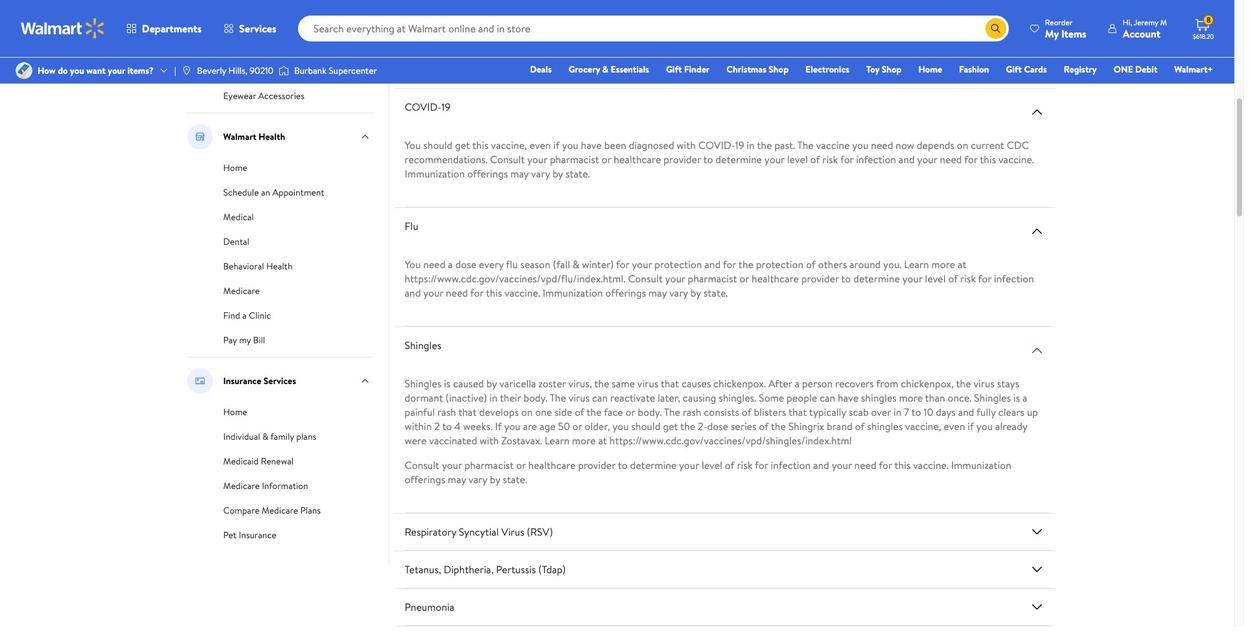 Task type: describe. For each thing, give the bounding box(es) containing it.
by inside you should get this vaccine, even if you have been diagnosed with covid-19 in the past. the vaccine you need now depends on current cdc recommendations. consult your pharmacist or healthcare provider to determine your level of risk for infection and your need for this vaccine. immunization offerings may vary by state.
[[553, 167, 563, 181]]

recommendations.
[[405, 152, 488, 167]]

may inside consult your pharmacist or healthcare provider to determine your level of risk for infection and your need for this vaccine. immunization offerings may vary by state.
[[448, 473, 466, 487]]

lenses
[[283, 65, 310, 78]]

vary inside consult your pharmacist or healthcare provider to determine your level of risk for infection and your need for this vaccine. immunization offerings may vary by state.
[[469, 473, 488, 487]]

on inside shingles is caused by varicella zoster virus, the same virus that causes chickenpox. after a person recovers from chickenpox, the virus stays dormant (inactive) in their body. the virus can reactivate later, causing shingles. some people can have shingles more than once. shingles is a painful rash that develops on one side of the face or body. the rash consists of blisters that typically scab over in 7 to 10 days and fully clears up within 2 to 4 weeks. if you are age 50 or older, you should get the 2-dose series of the shingrix brand of shingles vaccine, even if you already were vaccinated with zostavax. learn more at https://www.cdc.gov/vaccines/vpd/shingles/index.html
[[521, 405, 533, 419]]

blisters
[[754, 405, 787, 419]]

0 vertical spatial home
[[919, 63, 943, 76]]

of left the others
[[806, 257, 816, 272]]

m
[[1161, 17, 1167, 28]]

grocery & essentials
[[569, 63, 649, 76]]

depends
[[917, 138, 955, 152]]

vaccine. inside you should get this vaccine, even if you have been diagnosed with covid-19 in the past. the vaccine you need now depends on current cdc recommendations. consult your pharmacist or healthcare provider to determine your level of risk for infection and your need for this vaccine. immunization offerings may vary by state.
[[999, 152, 1035, 167]]

shop for christmas shop
[[769, 63, 789, 76]]

0 horizontal spatial the
[[550, 391, 566, 405]]

my
[[1046, 26, 1059, 41]]

from
[[877, 377, 899, 391]]

over
[[872, 405, 891, 419]]

recovers
[[836, 377, 874, 391]]

infection inside you should get this vaccine, even if you have been diagnosed with covid-19 in the past. the vaccine you need now depends on current cdc recommendations. consult your pharmacist or healthcare provider to determine your level of risk for infection and your need for this vaccine. immunization offerings may vary by state.
[[856, 152, 896, 167]]

consult inside "you need a dose every flu season (fall & winter) for your protection and for the protection of others around you. learn more at https://www.cdc.gov/vaccines/vpd/flu/index.html. consult your pharmacist or healthcare provider to determine your level of risk for infection and your need for this vaccine. immunization offerings may vary by state."
[[628, 272, 663, 286]]

medicaid renewal link
[[223, 454, 294, 468]]

may inside "you need a dose every flu season (fall & winter) for your protection and for the protection of others around you. learn more at https://www.cdc.gov/vaccines/vpd/flu/index.html. consult your pharmacist or healthcare provider to determine your level of risk for infection and your need for this vaccine. immunization offerings may vary by state."
[[649, 286, 667, 300]]

(inactive)
[[446, 391, 487, 405]]

(rsv)
[[527, 525, 553, 539]]

8
[[1207, 14, 1211, 25]]

walmart image
[[21, 18, 105, 39]]

fashion
[[960, 63, 990, 76]]

face
[[604, 405, 623, 419]]

typically
[[810, 405, 847, 419]]

of right side
[[575, 405, 585, 419]]

1 protection from the left
[[655, 257, 702, 272]]

1 can from the left
[[592, 391, 608, 405]]

burbank
[[294, 64, 327, 77]]

pay my bill
[[223, 334, 265, 347]]

insurance inside 'link'
[[239, 529, 277, 542]]

0 horizontal spatial more
[[572, 434, 596, 448]]

state. inside you should get this vaccine, even if you have been diagnosed with covid-19 in the past. the vaccine you need now depends on current cdc recommendations. consult your pharmacist or healthcare provider to determine your level of risk for infection and your need for this vaccine. immunization offerings may vary by state.
[[566, 167, 590, 181]]

& for individual & family plans
[[263, 430, 269, 443]]

vaccine, inside you should get this vaccine, even if you have been diagnosed with covid-19 in the past. the vaccine you need now depends on current cdc recommendations. consult your pharmacist or healthcare provider to determine your level of risk for infection and your need for this vaccine. immunization offerings may vary by state.
[[491, 138, 527, 152]]

pay my bill link
[[223, 333, 265, 347]]

a inside find a clinic link
[[243, 309, 247, 322]]

chickenpox.
[[714, 377, 766, 391]]

tetanus,
[[405, 563, 441, 577]]

at inside "you need a dose every flu season (fall & winter) for your protection and for the protection of others around you. learn more at https://www.cdc.gov/vaccines/vpd/flu/index.html. consult your pharmacist or healthcare provider to determine your level of risk for infection and your need for this vaccine. immunization offerings may vary by state."
[[958, 257, 967, 272]]

determine inside "you need a dose every flu season (fall & winter) for your protection and for the protection of others around you. learn more at https://www.cdc.gov/vaccines/vpd/flu/index.html. consult your pharmacist or healthcare provider to determine your level of risk for infection and your need for this vaccine. immunization offerings may vary by state."
[[854, 272, 900, 286]]

causing
[[683, 391, 717, 405]]

shingles for shingles is caused by varicella zoster virus, the same virus that causes chickenpox. after a person recovers from chickenpox, the virus stays dormant (inactive) in their body. the virus can reactivate later, causing shingles. some people can have shingles more than once. shingles is a painful rash that develops on one side of the face or body. the rash consists of blisters that typically scab over in 7 to 10 days and fully clears up within 2 to 4 weeks. if you are age 50 or older, you should get the 2-dose series of the shingrix brand of shingles vaccine, even if you already were vaccinated with zostavax. learn more at https://www.cdc.gov/vaccines/vpd/shingles/index.html
[[405, 377, 442, 391]]

8 $618.20
[[1193, 14, 1215, 41]]

how
[[38, 64, 56, 77]]

health for walmart health
[[259, 130, 285, 143]]

behavioral health link
[[223, 259, 293, 273]]

risk inside you should get this vaccine, even if you have been diagnosed with covid-19 in the past. the vaccine you need now depends on current cdc recommendations. consult your pharmacist or healthcare provider to determine your level of risk for infection and your need for this vaccine. immunization offerings may vary by state.
[[823, 152, 838, 167]]

toy shop link
[[861, 62, 908, 76]]

if inside you should get this vaccine, even if you have been diagnosed with covid-19 in the past. the vaccine you need now depends on current cdc recommendations. consult your pharmacist or healthcare provider to determine your level of risk for infection and your need for this vaccine. immunization offerings may vary by state.
[[554, 138, 560, 152]]

(tdap)
[[539, 563, 566, 577]]

medicaid renewal
[[223, 455, 294, 468]]

1 rash from the left
[[438, 405, 456, 419]]

2 horizontal spatial in
[[894, 405, 902, 419]]

state. inside consult your pharmacist or healthcare provider to determine your level of risk for infection and your need for this vaccine. immunization offerings may vary by state.
[[503, 473, 528, 487]]

learn inside shingles is caused by varicella zoster virus, the same virus that causes chickenpox. after a person recovers from chickenpox, the virus stays dormant (inactive) in their body. the virus can reactivate later, causing shingles. some people can have shingles more than once. shingles is a painful rash that develops on one side of the face or body. the rash consists of blisters that typically scab over in 7 to 10 days and fully clears up within 2 to 4 weeks. if you are age 50 or older, you should get the 2-dose series of the shingrix brand of shingles vaccine, even if you already were vaccinated with zostavax. learn more at https://www.cdc.gov/vaccines/vpd/shingles/index.html
[[545, 434, 570, 448]]

to inside "you need a dose every flu season (fall & winter) for your protection and for the protection of others around you. learn more at https://www.cdc.gov/vaccines/vpd/flu/index.html. consult your pharmacist or healthcare provider to determine your level of risk for infection and your need for this vaccine. immunization offerings may vary by state."
[[842, 272, 851, 286]]

1 horizontal spatial more
[[900, 391, 923, 405]]

registry
[[1064, 63, 1097, 76]]

0 vertical spatial 19
[[442, 100, 451, 114]]

0 vertical spatial home link
[[913, 62, 948, 76]]

and inside you should get this vaccine, even if you have been diagnosed with covid-19 in the past. the vaccine you need now depends on current cdc recommendations. consult your pharmacist or healthcare provider to determine your level of risk for infection and your need for this vaccine. immunization offerings may vary by state.
[[899, 152, 915, 167]]

if inside shingles is caused by varicella zoster virus, the same virus that causes chickenpox. after a person recovers from chickenpox, the virus stays dormant (inactive) in their body. the virus can reactivate later, causing shingles. some people can have shingles more than once. shingles is a painful rash that develops on one side of the face or body. the rash consists of blisters that typically scab over in 7 to 10 days and fully clears up within 2 to 4 weeks. if you are age 50 or older, you should get the 2-dose series of the shingrix brand of shingles vaccine, even if you already were vaccinated with zostavax. learn more at https://www.cdc.gov/vaccines/vpd/shingles/index.html
[[968, 419, 974, 434]]

on inside you should get this vaccine, even if you have been diagnosed with covid-19 in the past. the vaccine you need now depends on current cdc recommendations. consult your pharmacist or healthcare provider to determine your level of risk for infection and your need for this vaccine. immunization offerings may vary by state.
[[957, 138, 969, 152]]

health for behavioral health
[[266, 260, 293, 273]]

medicaid
[[223, 455, 259, 468]]

with inside you should get this vaccine, even if you have been diagnosed with covid-19 in the past. the vaccine you need now depends on current cdc recommendations. consult your pharmacist or healthcare provider to determine your level of risk for infection and your need for this vaccine. immunization offerings may vary by state.
[[677, 138, 696, 152]]

of inside you should get this vaccine, even if you have been diagnosed with covid-19 in the past. the vaccine you need now depends on current cdc recommendations. consult your pharmacist or healthcare provider to determine your level of risk for infection and your need for this vaccine. immunization offerings may vary by state.
[[811, 152, 820, 167]]

immunization inside "you need a dose every flu season (fall & winter) for your protection and for the protection of others around you. learn more at https://www.cdc.gov/vaccines/vpd/flu/index.html. consult your pharmacist or healthcare provider to determine your level of risk for infection and your need for this vaccine. immunization offerings may vary by state."
[[543, 286, 603, 300]]

level inside "you need a dose every flu season (fall & winter) for your protection and for the protection of others around you. learn more at https://www.cdc.gov/vaccines/vpd/flu/index.html. consult your pharmacist or healthcare provider to determine your level of risk for infection and your need for this vaccine. immunization offerings may vary by state."
[[925, 272, 946, 286]]

bill
[[253, 334, 265, 347]]

gift finder link
[[660, 62, 716, 76]]

or inside you should get this vaccine, even if you have been diagnosed with covid-19 in the past. the vaccine you need now depends on current cdc recommendations. consult your pharmacist or healthcare provider to determine your level of risk for infection and your need for this vaccine. immunization offerings may vary by state.
[[602, 152, 612, 167]]

1 vertical spatial shingles
[[868, 419, 903, 434]]

same
[[612, 377, 635, 391]]

0 horizontal spatial at
[[509, 67, 520, 85]]

fully
[[977, 405, 996, 419]]

vaccine
[[816, 138, 850, 152]]

you right vaccine
[[853, 138, 869, 152]]

risk inside consult your pharmacist or healthcare provider to determine your level of risk for infection and your need for this vaccine. immunization offerings may vary by state.
[[737, 458, 753, 473]]

essentials
[[611, 63, 649, 76]]

vaccine. inside consult your pharmacist or healthcare provider to determine your level of risk for infection and your need for this vaccine. immunization offerings may vary by state.
[[913, 458, 949, 473]]

should inside shingles is caused by varicella zoster virus, the same virus that causes chickenpox. after a person recovers from chickenpox, the virus stays dormant (inactive) in their body. the virus can reactivate later, causing shingles. some people can have shingles more than once. shingles is a painful rash that develops on one side of the face or body. the rash consists of blisters that typically scab over in 7 to 10 days and fully clears up within 2 to 4 weeks. if you are age 50 or older, you should get the 2-dose series of the shingrix brand of shingles vaccine, even if you already were vaccinated with zostavax. learn more at https://www.cdc.gov/vaccines/vpd/shingles/index.html
[[632, 419, 661, 434]]

flu
[[506, 257, 518, 272]]

level inside you should get this vaccine, even if you have been diagnosed with covid-19 in the past. the vaccine you need now depends on current cdc recommendations. consult your pharmacist or healthcare provider to determine your level of risk for infection and your need for this vaccine. immunization offerings may vary by state.
[[787, 152, 808, 167]]

within
[[405, 419, 432, 434]]

0 horizontal spatial walmart
[[223, 130, 257, 143]]

order
[[223, 65, 247, 78]]

0 vertical spatial shingles
[[861, 391, 897, 405]]

2 protection from the left
[[756, 257, 804, 272]]

covid 19 image
[[1030, 104, 1045, 120]]

christmas
[[727, 63, 767, 76]]

or inside "you need a dose every flu season (fall & winter) for your protection and for the protection of others around you. learn more at https://www.cdc.gov/vaccines/vpd/flu/index.html. consult your pharmacist or healthcare provider to determine your level of risk for infection and your need for this vaccine. immunization offerings may vary by state."
[[740, 272, 749, 286]]

services inside popup button
[[239, 21, 277, 36]]

consult inside you should get this vaccine, even if you have been diagnosed with covid-19 in the past. the vaccine you need now depends on current cdc recommendations. consult your pharmacist or healthcare provider to determine your level of risk for infection and your need for this vaccine. immunization offerings may vary by state.
[[490, 152, 525, 167]]

you for you should get this vaccine, even if you have been diagnosed with covid-19 in the past. the vaccine you need now depends on current cdc recommendations. consult your pharmacist or healthcare provider to determine your level of risk for infection and your need for this vaccine. immunization offerings may vary by state.
[[405, 138, 421, 152]]

fashion link
[[954, 62, 995, 76]]

the inside you should get this vaccine, even if you have been diagnosed with covid-19 in the past. the vaccine you need now depends on current cdc recommendations. consult your pharmacist or healthcare provider to determine your level of risk for infection and your need for this vaccine. immunization offerings may vary by state.
[[757, 138, 772, 152]]

pharmacist inside consult your pharmacist or healthcare provider to determine your level of risk for infection and your need for this vaccine. immunization offerings may vary by state.
[[465, 458, 514, 473]]

offerings inside consult your pharmacist or healthcare provider to determine your level of risk for infection and your need for this vaccine. immunization offerings may vary by state.
[[405, 473, 445, 487]]

departments
[[142, 21, 202, 36]]

toy shop
[[867, 63, 902, 76]]

pharmacist inside "you need a dose every flu season (fall & winter) for your protection and for the protection of others around you. learn more at https://www.cdc.gov/vaccines/vpd/flu/index.html. consult your pharmacist or healthcare provider to determine your level of risk for infection and your need for this vaccine. immunization offerings may vary by state."
[[688, 272, 737, 286]]

of right brand
[[855, 419, 865, 434]]

determine inside you should get this vaccine, even if you have been diagnosed with covid-19 in the past. the vaccine you need now depends on current cdc recommendations. consult your pharmacist or healthcare provider to determine your level of risk for infection and your need for this vaccine. immunization offerings may vary by state.
[[716, 152, 762, 167]]

learn inside "you need a dose every flu season (fall & winter) for your protection and for the protection of others around you. learn more at https://www.cdc.gov/vaccines/vpd/flu/index.html. consult your pharmacist or healthcare provider to determine your level of risk for infection and your need for this vaccine. immunization offerings may vary by state."
[[905, 257, 929, 272]]

home link for individual & family plans
[[223, 405, 247, 419]]

infection inside consult your pharmacist or healthcare provider to determine your level of risk for infection and your need for this vaccine. immunization offerings may vary by state.
[[771, 458, 811, 473]]

services button
[[213, 13, 288, 44]]

1 horizontal spatial that
[[661, 377, 679, 391]]

4
[[455, 419, 461, 434]]

7
[[904, 405, 910, 419]]

1 horizontal spatial body.
[[638, 405, 662, 419]]

pneumonia image
[[1030, 600, 1045, 615]]

flu image
[[1030, 224, 1045, 239]]

1 horizontal spatial is
[[1014, 391, 1020, 405]]

may inside you should get this vaccine, even if you have been diagnosed with covid-19 in the past. the vaccine you need now depends on current cdc recommendations. consult your pharmacist or healthcare provider to determine your level of risk for infection and your need for this vaccine. immunization offerings may vary by state.
[[511, 167, 529, 181]]

one
[[1114, 63, 1134, 76]]

respiratory syncytial virus (rsv)
[[405, 525, 553, 539]]

now
[[896, 138, 915, 152]]

virus
[[502, 525, 525, 539]]

level inside consult your pharmacist or healthcare provider to determine your level of risk for infection and your need for this vaccine. immunization offerings may vary by state.
[[702, 458, 723, 473]]

hi, jeremy m account
[[1123, 17, 1167, 41]]

the inside you should get this vaccine, even if you have been diagnosed with covid-19 in the past. the vaccine you need now depends on current cdc recommendations. consult your pharmacist or healthcare provider to determine your level of risk for infection and your need for this vaccine. immunization offerings may vary by state.
[[798, 138, 814, 152]]

1 horizontal spatial the
[[664, 405, 681, 419]]

https://www.cdc.gov/vaccines/vpd/flu/index.html.
[[405, 272, 626, 286]]

order contact lenses
[[223, 65, 310, 78]]

2 horizontal spatial virus
[[974, 377, 995, 391]]

respiratory
[[405, 525, 457, 539]]

find a clinic
[[223, 309, 271, 322]]

find a clinic link
[[223, 308, 271, 322]]

eyewear accessories link
[[223, 88, 305, 102]]

have inside you should get this vaccine, even if you have been diagnosed with covid-19 in the past. the vaccine you need now depends on current cdc recommendations. consult your pharmacist or healthcare provider to determine your level of risk for infection and your need for this vaccine. immunization offerings may vary by state.
[[581, 138, 602, 152]]

develops
[[479, 405, 519, 419]]

once.
[[948, 391, 972, 405]]

0 horizontal spatial virus
[[569, 391, 590, 405]]

with inside shingles is caused by varicella zoster virus, the same virus that causes chickenpox. after a person recovers from chickenpox, the virus stays dormant (inactive) in their body. the virus can reactivate later, causing shingles. some people can have shingles more than once. shingles is a painful rash that develops on one side of the face or body. the rash consists of blisters that typically scab over in 7 to 10 days and fully clears up within 2 to 4 weeks. if you are age 50 or older, you should get the 2-dose series of the shingrix brand of shingles vaccine, even if you already were vaccinated with zostavax. learn more at https://www.cdc.gov/vaccines/vpd/shingles/index.html
[[480, 434, 499, 448]]

you need a dose every flu season (fall & winter) for your protection and for the protection of others around you. learn more at https://www.cdc.gov/vaccines/vpd/flu/index.html. consult your pharmacist or healthcare provider to determine your level of risk for infection and your need for this vaccine. immunization offerings may vary by state.
[[405, 257, 1034, 300]]

vaccine. inside "you need a dose every flu season (fall & winter) for your protection and for the protection of others around you. learn more at https://www.cdc.gov/vaccines/vpd/flu/index.html. consult your pharmacist or healthcare provider to determine your level of risk for infection and your need for this vaccine. immunization offerings may vary by state."
[[505, 286, 540, 300]]

need inside consult your pharmacist or healthcare provider to determine your level of risk for infection and your need for this vaccine. immunization offerings may vary by state.
[[855, 458, 877, 473]]

clears
[[999, 405, 1025, 419]]

search icon image
[[991, 23, 1001, 34]]

you right older,
[[613, 419, 629, 434]]

|
[[174, 64, 176, 77]]

gift finder
[[666, 63, 710, 76]]

offerings inside "you need a dose every flu season (fall & winter) for your protection and for the protection of others around you. learn more at https://www.cdc.gov/vaccines/vpd/flu/index.html. consult your pharmacist or healthcare provider to determine your level of risk for infection and your need for this vaccine. immunization offerings may vary by state."
[[606, 286, 646, 300]]

by inside consult your pharmacist or healthcare provider to determine your level of risk for infection and your need for this vaccine. immunization offerings may vary by state.
[[490, 473, 501, 487]]

you should get this vaccine, even if you have been diagnosed with covid-19 in the past. the vaccine you need now depends on current cdc recommendations. consult your pharmacist or healthcare provider to determine your level of risk for infection and your need for this vaccine. immunization offerings may vary by state.
[[405, 138, 1035, 181]]

home for schedule an appointment
[[223, 161, 247, 174]]

pet insurance
[[223, 529, 277, 542]]

family
[[271, 430, 294, 443]]

0 vertical spatial insurance
[[223, 375, 261, 388]]

vary inside you should get this vaccine, even if you have been diagnosed with covid-19 in the past. the vaccine you need now depends on current cdc recommendations. consult your pharmacist or healthcare provider to determine your level of risk for infection and your need for this vaccine. immunization offerings may vary by state.
[[531, 167, 550, 181]]

provider inside consult your pharmacist or healthcare provider to determine your level of risk for infection and your need for this vaccine. immunization offerings may vary by state.
[[578, 458, 616, 473]]

0 vertical spatial covid-
[[405, 100, 442, 114]]

find a center link
[[223, 14, 277, 29]]

cards
[[1024, 63, 1047, 76]]

people
[[787, 391, 818, 405]]

individual & family plans link
[[223, 429, 316, 443]]

you right do
[[70, 64, 84, 77]]

shingrix
[[789, 419, 825, 434]]

the inside "you need a dose every flu season (fall & winter) for your protection and for the protection of others around you. learn more at https://www.cdc.gov/vaccines/vpd/flu/index.html. consult your pharmacist or healthcare provider to determine your level of risk for infection and your need for this vaccine. immunization offerings may vary by state."
[[739, 257, 754, 272]]

this inside "you need a dose every flu season (fall & winter) for your protection and for the protection of others around you. learn more at https://www.cdc.gov/vaccines/vpd/flu/index.html. consult your pharmacist or healthcare provider to determine your level of risk for infection and your need for this vaccine. immunization offerings may vary by state."
[[486, 286, 502, 300]]

shingles right once.
[[975, 391, 1011, 405]]

dental
[[223, 235, 250, 248]]

a inside find a center link
[[243, 16, 247, 29]]

eyewear for eyewear frames
[[223, 40, 256, 53]]

insurance services
[[223, 375, 296, 388]]

christmas shop
[[727, 63, 789, 76]]

risk inside "you need a dose every flu season (fall & winter) for your protection and for the protection of others around you. learn more at https://www.cdc.gov/vaccines/vpd/flu/index.html. consult your pharmacist or healthcare provider to determine your level of risk for infection and your need for this vaccine. immunization offerings may vary by state."
[[961, 272, 976, 286]]

one debit
[[1114, 63, 1158, 76]]

schedule an appointment link
[[223, 185, 325, 199]]

side
[[555, 405, 572, 419]]

state. inside "you need a dose every flu season (fall & winter) for your protection and for the protection of others around you. learn more at https://www.cdc.gov/vaccines/vpd/flu/index.html. consult your pharmacist or healthcare provider to determine your level of risk for infection and your need for this vaccine. immunization offerings may vary by state."
[[704, 286, 728, 300]]



Task type: locate. For each thing, give the bounding box(es) containing it.
with right diagnosed on the right of page
[[677, 138, 696, 152]]

body. right their
[[524, 391, 548, 405]]

0 horizontal spatial vary
[[469, 473, 488, 487]]

immunization inside you should get this vaccine, even if you have been diagnosed with covid-19 in the past. the vaccine you need now depends on current cdc recommendations. consult your pharmacist or healthcare provider to determine your level of risk for infection and your need for this vaccine. immunization offerings may vary by state.
[[405, 167, 465, 181]]

available
[[457, 67, 505, 85]]

1 horizontal spatial shop
[[882, 63, 902, 76]]

a right after
[[795, 377, 800, 391]]

and
[[899, 152, 915, 167], [705, 257, 721, 272], [405, 286, 421, 300], [959, 405, 975, 419], [814, 458, 830, 473]]

2 you from the top
[[405, 257, 421, 272]]

0 vertical spatial at
[[509, 67, 520, 85]]

2-
[[698, 419, 707, 434]]

2 gift from the left
[[1006, 63, 1022, 76]]

0 vertical spatial should
[[423, 138, 453, 152]]

2 horizontal spatial &
[[603, 63, 609, 76]]

one debit link
[[1108, 62, 1164, 76]]

1 horizontal spatial may
[[511, 167, 529, 181]]

vaccine, down the 'than'
[[906, 419, 942, 434]]

you left the been
[[562, 138, 579, 152]]

dose inside "you need a dose every flu season (fall & winter) for your protection and for the protection of others around you. learn more at https://www.cdc.gov/vaccines/vpd/flu/index.html. consult your pharmacist or healthcare provider to determine your level of risk for infection and your need for this vaccine. immunization offerings may vary by state."
[[455, 257, 477, 272]]

2 horizontal spatial that
[[789, 405, 807, 419]]

1 vertical spatial risk
[[961, 272, 976, 286]]

have inside shingles is caused by varicella zoster virus, the same virus that causes chickenpox. after a person recovers from chickenpox, the virus stays dormant (inactive) in their body. the virus can reactivate later, causing shingles. some people can have shingles more than once. shingles is a painful rash that develops on one side of the face or body. the rash consists of blisters that typically scab over in 7 to 10 days and fully clears up within 2 to 4 weeks. if you are age 50 or older, you should get the 2-dose series of the shingrix brand of shingles vaccine, even if you already were vaccinated with zostavax. learn more at https://www.cdc.gov/vaccines/vpd/shingles/index.html
[[838, 391, 859, 405]]

eyewear frames link
[[223, 39, 287, 53]]

0 vertical spatial even
[[530, 138, 551, 152]]

that down the caused
[[459, 405, 477, 419]]

dental link
[[223, 234, 250, 248]]

$618.20
[[1193, 32, 1215, 41]]

hills,
[[229, 64, 248, 77]]

1 vertical spatial home link
[[223, 160, 247, 174]]

& left family
[[263, 430, 269, 443]]

2 horizontal spatial at
[[958, 257, 967, 272]]

find for find a clinic
[[223, 309, 240, 322]]

determine inside consult your pharmacist or healthcare provider to determine your level of risk for infection and your need for this vaccine. immunization offerings may vary by state.
[[630, 458, 677, 473]]

learn down side
[[545, 434, 570, 448]]

& inside "you need a dose every flu season (fall & winter) for your protection and for the protection of others around you. learn more at https://www.cdc.gov/vaccines/vpd/flu/index.html. consult your pharmacist or healthcare provider to determine your level of risk for infection and your need for this vaccine. immunization offerings may vary by state."
[[573, 257, 580, 272]]

rash
[[438, 405, 456, 419], [683, 405, 702, 419]]

0 horizontal spatial rash
[[438, 405, 456, 419]]

to right diagnosed on the right of page
[[704, 152, 713, 167]]

level right you.
[[925, 272, 946, 286]]

pneumonia
[[405, 600, 455, 615]]

0 vertical spatial level
[[787, 152, 808, 167]]

a left center
[[243, 16, 247, 29]]

dose left series
[[707, 419, 729, 434]]

virus
[[638, 377, 659, 391], [974, 377, 995, 391], [569, 391, 590, 405]]

have up brand
[[838, 391, 859, 405]]

should inside you should get this vaccine, even if you have been diagnosed with covid-19 in the past. the vaccine you need now depends on current cdc recommendations. consult your pharmacist or healthcare provider to determine your level of risk for infection and your need for this vaccine. immunization offerings may vary by state.
[[423, 138, 453, 152]]

a inside "you need a dose every flu season (fall & winter) for your protection and for the protection of others around you. learn more at https://www.cdc.gov/vaccines/vpd/flu/index.html. consult your pharmacist or healthcare provider to determine your level of risk for infection and your need for this vaccine. immunization offerings may vary by state."
[[448, 257, 453, 272]]

0 horizontal spatial protection
[[655, 257, 702, 272]]

pertussis
[[496, 563, 536, 577]]

the left virus,
[[550, 391, 566, 405]]

0 vertical spatial get
[[455, 138, 470, 152]]

of right series
[[759, 419, 769, 434]]

this inside consult your pharmacist or healthcare provider to determine your level of risk for infection and your need for this vaccine. immunization offerings may vary by state.
[[895, 458, 911, 473]]

that left causes
[[661, 377, 679, 391]]

gift for gift finder
[[666, 63, 682, 76]]

1 vertical spatial dose
[[707, 419, 729, 434]]

2 horizontal spatial  image
[[279, 64, 289, 77]]

healthcare inside you should get this vaccine, even if you have been diagnosed with covid-19 in the past. the vaccine you need now depends on current cdc recommendations. consult your pharmacist or healthcare provider to determine your level of risk for infection and your need for this vaccine. immunization offerings may vary by state.
[[614, 152, 661, 167]]

healthcare inside consult your pharmacist or healthcare provider to determine your level of risk for infection and your need for this vaccine. immunization offerings may vary by state.
[[529, 458, 576, 473]]

pet
[[223, 529, 237, 542]]

level down the 'https://www.cdc.gov/vaccines/vpd/shingles/index.html'
[[702, 458, 723, 473]]

0 vertical spatial you
[[405, 138, 421, 152]]

to right 2 in the left of the page
[[442, 419, 452, 434]]

tetanus, diphtheria, pertussis (tdap) image
[[1030, 562, 1045, 578]]

19 down vaccines
[[442, 100, 451, 114]]

get inside you should get this vaccine, even if you have been diagnosed with covid-19 in the past. the vaccine you need now depends on current cdc recommendations. consult your pharmacist or healthcare provider to determine your level of risk for infection and your need for this vaccine. immunization offerings may vary by state.
[[455, 138, 470, 152]]

on
[[957, 138, 969, 152], [521, 405, 533, 419]]

should down the reactivate
[[632, 419, 661, 434]]

covid-
[[405, 100, 442, 114], [699, 138, 735, 152]]

that right the blisters
[[789, 405, 807, 419]]

dose inside shingles is caused by varicella zoster virus, the same virus that causes chickenpox. after a person recovers from chickenpox, the virus stays dormant (inactive) in their body. the virus can reactivate later, causing shingles. some people can have shingles more than once. shingles is a painful rash that develops on one side of the face or body. the rash consists of blisters that typically scab over in 7 to 10 days and fully clears up within 2 to 4 weeks. if you are age 50 or older, you should get the 2-dose series of the shingrix brand of shingles vaccine, even if you already were vaccinated with zostavax. learn more at https://www.cdc.gov/vaccines/vpd/shingles/index.html
[[707, 419, 729, 434]]

 image
[[16, 62, 32, 79], [279, 64, 289, 77], [181, 65, 192, 76]]

2 vertical spatial home
[[223, 406, 247, 419]]

you inside "you need a dose every flu season (fall & winter) for your protection and for the protection of others around you. learn more at https://www.cdc.gov/vaccines/vpd/flu/index.html. consult your pharmacist or healthcare provider to determine your level of risk for infection and your need for this vaccine. immunization offerings may vary by state."
[[405, 257, 421, 272]]

home up the schedule
[[223, 161, 247, 174]]

2 horizontal spatial healthcare
[[752, 272, 799, 286]]

to right 7
[[912, 405, 922, 419]]

learn right you.
[[905, 257, 929, 272]]

by inside "you need a dose every flu season (fall & winter) for your protection and for the protection of others around you. learn more at https://www.cdc.gov/vaccines/vpd/flu/index.html. consult your pharmacist or healthcare provider to determine your level of risk for infection and your need for this vaccine. immunization offerings may vary by state."
[[691, 286, 701, 300]]

health down 'eyewear accessories'
[[259, 130, 285, 143]]

if left fully
[[968, 419, 974, 434]]

rash right later,
[[683, 405, 702, 419]]

2 can from the left
[[820, 391, 836, 405]]

0 vertical spatial walmart
[[523, 67, 570, 85]]

a left clinic
[[243, 309, 247, 322]]

immunization down already
[[952, 458, 1012, 473]]

vaccinated
[[429, 434, 477, 448]]

in left 7
[[894, 405, 902, 419]]

1 horizontal spatial provider
[[664, 152, 701, 167]]

shingles up painful
[[405, 377, 442, 391]]

services
[[239, 21, 277, 36], [264, 375, 296, 388]]

and inside shingles is caused by varicella zoster virus, the same virus that causes chickenpox. after a person recovers from chickenpox, the virus stays dormant (inactive) in their body. the virus can reactivate later, causing shingles. some people can have shingles more than once. shingles is a painful rash that develops on one side of the face or body. the rash consists of blisters that typically scab over in 7 to 10 days and fully clears up within 2 to 4 weeks. if you are age 50 or older, you should get the 2-dose series of the shingrix brand of shingles vaccine, even if you already were vaccinated with zostavax. learn more at https://www.cdc.gov/vaccines/vpd/shingles/index.html
[[959, 405, 975, 419]]

medicare up compare
[[223, 480, 260, 493]]

tetanus, diphtheria, pertussis (tdap)
[[405, 563, 566, 577]]

even inside shingles is caused by varicella zoster virus, the same virus that causes chickenpox. after a person recovers from chickenpox, the virus stays dormant (inactive) in their body. the virus can reactivate later, causing shingles. some people can have shingles more than once. shingles is a painful rash that develops on one side of the face or body. the rash consists of blisters that typically scab over in 7 to 10 days and fully clears up within 2 to 4 weeks. if you are age 50 or older, you should get the 2-dose series of the shingrix brand of shingles vaccine, even if you already were vaccinated with zostavax. learn more at https://www.cdc.gov/vaccines/vpd/shingles/index.html
[[944, 419, 966, 434]]

0 horizontal spatial have
[[581, 138, 602, 152]]

deals
[[530, 63, 552, 76]]

1 horizontal spatial protection
[[756, 257, 804, 272]]

1 vertical spatial offerings
[[606, 286, 646, 300]]

1 vertical spatial vaccine,
[[906, 419, 942, 434]]

medicare information link
[[223, 478, 308, 493]]

more inside "you need a dose every flu season (fall & winter) for your protection and for the protection of others around you. learn more at https://www.cdc.gov/vaccines/vpd/flu/index.html. consult your pharmacist or healthcare provider to determine your level of risk for infection and your need for this vaccine. immunization offerings may vary by state."
[[932, 257, 956, 272]]

of
[[811, 152, 820, 167], [806, 257, 816, 272], [949, 272, 958, 286], [575, 405, 585, 419], [742, 405, 752, 419], [759, 419, 769, 434], [855, 419, 865, 434], [725, 458, 735, 473]]

0 horizontal spatial consult
[[405, 458, 440, 473]]

0 horizontal spatial state.
[[503, 473, 528, 487]]

1 shop from the left
[[769, 63, 789, 76]]

caused
[[453, 377, 484, 391]]

of right you.
[[949, 272, 958, 286]]

1 horizontal spatial get
[[663, 419, 678, 434]]

level
[[787, 152, 808, 167], [925, 272, 946, 286], [702, 458, 723, 473]]

gift for gift cards
[[1006, 63, 1022, 76]]

on left one
[[521, 405, 533, 419]]

of down the 'https://www.cdc.gov/vaccines/vpd/shingles/index.html'
[[725, 458, 735, 473]]

1 horizontal spatial pharmacist
[[550, 152, 599, 167]]

medicare down information
[[262, 504, 298, 517]]

1 horizontal spatial risk
[[823, 152, 838, 167]]

1 horizontal spatial vaccine.
[[913, 458, 949, 473]]

2 vertical spatial home link
[[223, 405, 247, 419]]

gift inside gift finder link
[[666, 63, 682, 76]]

consult down were
[[405, 458, 440, 473]]

shingles for shingles
[[405, 338, 442, 353]]

vaccine, inside shingles is caused by varicella zoster virus, the same virus that causes chickenpox. after a person recovers from chickenpox, the virus stays dormant (inactive) in their body. the virus can reactivate later, causing shingles. some people can have shingles more than once. shingles is a painful rash that develops on one side of the face or body. the rash consists of blisters that typically scab over in 7 to 10 days and fully clears up within 2 to 4 weeks. if you are age 50 or older, you should get the 2-dose series of the shingrix brand of shingles vaccine, even if you already were vaccinated with zostavax. learn more at https://www.cdc.gov/vaccines/vpd/shingles/index.html
[[906, 419, 942, 434]]

vaccine. down covid 19 image
[[999, 152, 1035, 167]]

walmart insurance services image
[[187, 368, 213, 394]]

0 horizontal spatial should
[[423, 138, 453, 152]]

1 vertical spatial vary
[[670, 286, 688, 300]]

consult right winter)
[[628, 272, 663, 286]]

eyewear for eyewear accessories
[[223, 89, 256, 102]]

your
[[108, 64, 125, 77], [528, 152, 548, 167], [765, 152, 785, 167], [918, 152, 938, 167], [632, 257, 652, 272], [665, 272, 686, 286], [903, 272, 923, 286], [423, 286, 444, 300], [442, 458, 462, 473], [679, 458, 699, 473], [832, 458, 852, 473]]

is left up on the right bottom of the page
[[1014, 391, 1020, 405]]

provider inside "you need a dose every flu season (fall & winter) for your protection and for the protection of others around you. learn more at https://www.cdc.gov/vaccines/vpd/flu/index.html. consult your pharmacist or healthcare provider to determine your level of risk for infection and your need for this vaccine. immunization offerings may vary by state."
[[802, 272, 839, 286]]

home left fashion
[[919, 63, 943, 76]]

registry link
[[1058, 62, 1103, 76]]

around
[[850, 257, 881, 272]]

vaccine.
[[999, 152, 1035, 167], [505, 286, 540, 300], [913, 458, 949, 473]]

should
[[423, 138, 453, 152], [632, 419, 661, 434]]

 image for burbank
[[279, 64, 289, 77]]

with down develops
[[480, 434, 499, 448]]

0 horizontal spatial 19
[[442, 100, 451, 114]]

shop inside 'link'
[[769, 63, 789, 76]]

0 vertical spatial immunization
[[405, 167, 465, 181]]

1 horizontal spatial have
[[838, 391, 859, 405]]

items
[[1062, 26, 1087, 41]]

1 eyewear from the top
[[223, 40, 256, 53]]

2 vertical spatial &
[[263, 430, 269, 443]]

virus right zoster
[[569, 391, 590, 405]]

19 inside you should get this vaccine, even if you have been diagnosed with covid-19 in the past. the vaccine you need now depends on current cdc recommendations. consult your pharmacist or healthcare provider to determine your level of risk for infection and your need for this vaccine. immunization offerings may vary by state.
[[735, 138, 745, 152]]

individual & family plans
[[223, 430, 316, 443]]

eyewear down 'order'
[[223, 89, 256, 102]]

1 horizontal spatial should
[[632, 419, 661, 434]]

2 horizontal spatial level
[[925, 272, 946, 286]]

insurance down pay my bill
[[223, 375, 261, 388]]

of left the blisters
[[742, 405, 752, 419]]

compare medicare plans link
[[223, 503, 321, 517]]

0 vertical spatial offerings
[[468, 167, 508, 181]]

1 vertical spatial walmart
[[223, 130, 257, 143]]

home
[[919, 63, 943, 76], [223, 161, 247, 174], [223, 406, 247, 419]]

plans
[[296, 430, 316, 443]]

0 horizontal spatial may
[[448, 473, 466, 487]]

pharmacist inside you should get this vaccine, even if you have been diagnosed with covid-19 in the past. the vaccine you need now depends on current cdc recommendations. consult your pharmacist or healthcare provider to determine your level of risk for infection and your need for this vaccine. immunization offerings may vary by state.
[[550, 152, 599, 167]]

by inside shingles is caused by varicella zoster virus, the same virus that causes chickenpox. after a person recovers from chickenpox, the virus stays dormant (inactive) in their body. the virus can reactivate later, causing shingles. some people can have shingles more than once. shingles is a painful rash that develops on one side of the face or body. the rash consists of blisters that typically scab over in 7 to 10 days and fully clears up within 2 to 4 weeks. if you are age 50 or older, you should get the 2-dose series of the shingrix brand of shingles vaccine, even if you already were vaccinated with zostavax. learn more at https://www.cdc.gov/vaccines/vpd/shingles/index.html
[[487, 377, 497, 391]]

diagnosed
[[629, 138, 674, 152]]

Walmart Site-Wide search field
[[298, 16, 1009, 41]]

1 vertical spatial on
[[521, 405, 533, 419]]

2 rash from the left
[[683, 405, 702, 419]]

you left already
[[977, 419, 993, 434]]

0 horizontal spatial on
[[521, 405, 533, 419]]

consult your pharmacist or healthcare provider to determine your level of risk for infection and your need for this vaccine. immunization offerings may vary by state.
[[405, 458, 1012, 487]]

in inside you should get this vaccine, even if you have been diagnosed with covid-19 in the past. the vaccine you need now depends on current cdc recommendations. consult your pharmacist or healthcare provider to determine your level of risk for infection and your need for this vaccine. immunization offerings may vary by state.
[[747, 138, 755, 152]]

provider inside you should get this vaccine, even if you have been diagnosed with covid-19 in the past. the vaccine you need now depends on current cdc recommendations. consult your pharmacist or healthcare provider to determine your level of risk for infection and your need for this vaccine. immunization offerings may vary by state.
[[664, 152, 701, 167]]

1 horizontal spatial virus
[[638, 377, 659, 391]]

behavioral
[[223, 260, 264, 273]]

on left current
[[957, 138, 969, 152]]

offerings inside you should get this vaccine, even if you have been diagnosed with covid-19 in the past. the vaccine you need now depends on current cdc recommendations. consult your pharmacist or healthcare provider to determine your level of risk for infection and your need for this vaccine. immunization offerings may vary by state.
[[468, 167, 508, 181]]

you for you need a dose every flu season (fall & winter) for your protection and for the protection of others around you. learn more at https://www.cdc.gov/vaccines/vpd/flu/index.html. consult your pharmacist or healthcare provider to determine your level of risk for infection and your need for this vaccine. immunization offerings may vary by state.
[[405, 257, 421, 272]]

gift left finder
[[666, 63, 682, 76]]

beverly
[[197, 64, 226, 77]]

healthcare inside "you need a dose every flu season (fall & winter) for your protection and for the protection of others around you. learn more at https://www.cdc.gov/vaccines/vpd/flu/index.html. consult your pharmacist or healthcare provider to determine your level of risk for infection and your need for this vaccine. immunization offerings may vary by state."
[[752, 272, 799, 286]]

infection down "shingrix"
[[771, 458, 811, 473]]

2 vertical spatial provider
[[578, 458, 616, 473]]

 image for how
[[16, 62, 32, 79]]

immunization down (fall at the left of page
[[543, 286, 603, 300]]

1 vertical spatial with
[[480, 434, 499, 448]]

eyewear accessories
[[223, 89, 305, 102]]

to down face
[[618, 458, 628, 473]]

2 horizontal spatial pharmacist
[[688, 272, 737, 286]]

2 vertical spatial healthcare
[[529, 458, 576, 473]]

1 vertical spatial level
[[925, 272, 946, 286]]

gift cards link
[[1001, 62, 1053, 76]]

home link for schedule an appointment
[[223, 160, 247, 174]]

to inside you should get this vaccine, even if you have been diagnosed with covid-19 in the past. the vaccine you need now depends on current cdc recommendations. consult your pharmacist or healthcare provider to determine your level of risk for infection and your need for this vaccine. immunization offerings may vary by state.
[[704, 152, 713, 167]]

home link up individual
[[223, 405, 247, 419]]

2 horizontal spatial vaccine.
[[999, 152, 1035, 167]]

2 horizontal spatial the
[[798, 138, 814, 152]]

consult
[[490, 152, 525, 167], [628, 272, 663, 286], [405, 458, 440, 473]]

or inside consult your pharmacist or healthcare provider to determine your level of risk for infection and your need for this vaccine. immunization offerings may vary by state.
[[516, 458, 526, 473]]

consult inside consult your pharmacist or healthcare provider to determine your level of risk for infection and your need for this vaccine. immunization offerings may vary by state.
[[405, 458, 440, 473]]

0 horizontal spatial risk
[[737, 458, 753, 473]]

gift inside gift cards link
[[1006, 63, 1022, 76]]

2 vertical spatial level
[[702, 458, 723, 473]]

1 horizontal spatial with
[[677, 138, 696, 152]]

can right virus,
[[592, 391, 608, 405]]

of right past.
[[811, 152, 820, 167]]

home link up the schedule
[[223, 160, 247, 174]]

2 vertical spatial medicare
[[262, 504, 298, 517]]

days
[[936, 405, 956, 419]]

& right (fall at the left of page
[[573, 257, 580, 272]]

dose
[[455, 257, 477, 272], [707, 419, 729, 434]]

vaccine. down the 'flu'
[[505, 286, 540, 300]]

Search search field
[[298, 16, 1009, 41]]

if left the been
[[554, 138, 560, 152]]

vaccine. down the '10'
[[913, 458, 949, 473]]

find left center
[[223, 16, 240, 29]]

0 horizontal spatial body.
[[524, 391, 548, 405]]

body.
[[524, 391, 548, 405], [638, 405, 662, 419]]

a right stays
[[1023, 391, 1028, 405]]

 image right |
[[181, 65, 192, 76]]

the right past.
[[798, 138, 814, 152]]

at inside shingles is caused by varicella zoster virus, the same virus that causes chickenpox. after a person recovers from chickenpox, the virus stays dormant (inactive) in their body. the virus can reactivate later, causing shingles. some people can have shingles more than once. shingles is a painful rash that develops on one side of the face or body. the rash consists of blisters that typically scab over in 7 to 10 days and fully clears up within 2 to 4 weeks. if you are age 50 or older, you should get the 2-dose series of the shingrix brand of shingles vaccine, even if you already were vaccinated with zostavax. learn more at https://www.cdc.gov/vaccines/vpd/shingles/index.html
[[598, 434, 607, 448]]

2 shop from the left
[[882, 63, 902, 76]]

is left the caused
[[444, 377, 451, 391]]

causes
[[682, 377, 711, 391]]

0 vertical spatial find
[[223, 16, 240, 29]]

medicare for medicare
[[223, 285, 260, 298]]

0 horizontal spatial vaccine.
[[505, 286, 540, 300]]

even inside you should get this vaccine, even if you have been diagnosed with covid-19 in the past. the vaccine you need now depends on current cdc recommendations. consult your pharmacist or healthcare provider to determine your level of risk for infection and your need for this vaccine. immunization offerings may vary by state.
[[530, 138, 551, 152]]

shop right toy
[[882, 63, 902, 76]]

vary inside "you need a dose every flu season (fall & winter) for your protection and for the protection of others around you. learn more at https://www.cdc.gov/vaccines/vpd/flu/index.html. consult your pharmacist or healthcare provider to determine your level of risk for infection and your need for this vaccine. immunization offerings may vary by state."
[[670, 286, 688, 300]]

health right behavioral
[[266, 260, 293, 273]]

finder
[[684, 63, 710, 76]]

the left causing
[[664, 405, 681, 419]]

gift left the 'cards'
[[1006, 63, 1022, 76]]

1 horizontal spatial determine
[[716, 152, 762, 167]]

burbank supercenter
[[294, 64, 377, 77]]

the
[[757, 138, 772, 152], [739, 257, 754, 272], [595, 377, 610, 391], [956, 377, 971, 391], [587, 405, 602, 419], [681, 419, 696, 434], [771, 419, 786, 434]]

shingles up dormant
[[405, 338, 442, 353]]

level left vaccine
[[787, 152, 808, 167]]

1 horizontal spatial offerings
[[468, 167, 508, 181]]

want
[[86, 64, 106, 77]]

rash right painful
[[438, 405, 456, 419]]

services down bill
[[264, 375, 296, 388]]

compare
[[223, 504, 260, 517]]

0 vertical spatial &
[[603, 63, 609, 76]]

virus,
[[569, 377, 592, 391]]

how do you want your items?
[[38, 64, 154, 77]]

1 horizontal spatial dose
[[707, 419, 729, 434]]

find up pay
[[223, 309, 240, 322]]

0 vertical spatial state.
[[566, 167, 590, 181]]

zoster
[[539, 377, 566, 391]]

flu
[[405, 219, 418, 233]]

0 horizontal spatial can
[[592, 391, 608, 405]]

1 you from the top
[[405, 138, 421, 152]]

to inside consult your pharmacist or healthcare provider to determine your level of risk for infection and your need for this vaccine. immunization offerings may vary by state.
[[618, 458, 628, 473]]

appointment
[[273, 186, 325, 199]]

their
[[500, 391, 521, 405]]

some
[[759, 391, 785, 405]]

were
[[405, 434, 427, 448]]

infection inside "you need a dose every flu season (fall & winter) for your protection and for the protection of others around you. learn more at https://www.cdc.gov/vaccines/vpd/flu/index.html. consult your pharmacist or healthcare provider to determine your level of risk for infection and your need for this vaccine. immunization offerings may vary by state."
[[994, 272, 1034, 286]]

eyewear up hills,
[[223, 40, 256, 53]]

are
[[523, 419, 537, 434]]

1 vertical spatial &
[[573, 257, 580, 272]]

2 find from the top
[[223, 309, 240, 322]]

2 eyewear from the top
[[223, 89, 256, 102]]

0 vertical spatial risk
[[823, 152, 838, 167]]

of inside consult your pharmacist or healthcare provider to determine your level of risk for infection and your need for this vaccine. immunization offerings may vary by state.
[[725, 458, 735, 473]]

respiratory syncytial virus (rsv) image
[[1030, 524, 1045, 540]]

 image for beverly
[[181, 65, 192, 76]]

0 horizontal spatial get
[[455, 138, 470, 152]]

shingles image
[[1030, 343, 1045, 359]]

0 vertical spatial provider
[[664, 152, 701, 167]]

you.
[[884, 257, 902, 272]]

grocery
[[569, 63, 600, 76]]

in left their
[[490, 391, 498, 405]]

19 left past.
[[735, 138, 745, 152]]

2 vertical spatial at
[[598, 434, 607, 448]]

virus left stays
[[974, 377, 995, 391]]

& right grocery
[[603, 63, 609, 76]]

2 vertical spatial state.
[[503, 473, 528, 487]]

2 horizontal spatial determine
[[854, 272, 900, 286]]

and inside consult your pharmacist or healthcare provider to determine your level of risk for infection and your need for this vaccine. immunization offerings may vary by state.
[[814, 458, 830, 473]]

1 find from the top
[[223, 16, 240, 29]]

have left the been
[[581, 138, 602, 152]]

you inside you should get this vaccine, even if you have been diagnosed with covid-19 in the past. the vaccine you need now depends on current cdc recommendations. consult your pharmacist or healthcare provider to determine your level of risk for infection and your need for this vaccine. immunization offerings may vary by state.
[[405, 138, 421, 152]]

home for individual & family plans
[[223, 406, 247, 419]]

shop right christmas
[[769, 63, 789, 76]]

infection
[[856, 152, 896, 167], [994, 272, 1034, 286], [771, 458, 811, 473]]

1 horizontal spatial vary
[[531, 167, 550, 181]]

to left you.
[[842, 272, 851, 286]]

body. right face
[[638, 405, 662, 419]]

0 horizontal spatial vaccine,
[[491, 138, 527, 152]]

schedule
[[223, 186, 259, 199]]

1 vertical spatial services
[[264, 375, 296, 388]]

schedule an appointment
[[223, 186, 325, 199]]

1 vertical spatial you
[[405, 257, 421, 272]]

shop for toy shop
[[882, 63, 902, 76]]

2 vertical spatial vaccine.
[[913, 458, 949, 473]]

1 horizontal spatial vaccine,
[[906, 419, 942, 434]]

1 gift from the left
[[666, 63, 682, 76]]

painful
[[405, 405, 435, 419]]

shingles is caused by varicella zoster virus, the same virus that causes chickenpox. after a person recovers from chickenpox, the virus stays dormant (inactive) in their body. the virus can reactivate later, causing shingles. some people can have shingles more than once. shingles is a painful rash that develops on one side of the face or body. the rash consists of blisters that typically scab over in 7 to 10 days and fully clears up within 2 to 4 weeks. if you are age 50 or older, you should get the 2-dose series of the shingrix brand of shingles vaccine, even if you already were vaccinated with zostavax. learn more at https://www.cdc.gov/vaccines/vpd/shingles/index.html
[[405, 377, 1039, 448]]

1 horizontal spatial on
[[957, 138, 969, 152]]

cdc
[[1007, 138, 1029, 152]]

more right you.
[[932, 257, 956, 272]]

& for grocery & essentials
[[603, 63, 609, 76]]

1 vertical spatial healthcare
[[752, 272, 799, 286]]

departments button
[[115, 13, 213, 44]]

the
[[798, 138, 814, 152], [550, 391, 566, 405], [664, 405, 681, 419]]

in left past.
[[747, 138, 755, 152]]

shingles.
[[719, 391, 757, 405]]

you down flu
[[405, 257, 421, 272]]

0 vertical spatial vaccine,
[[491, 138, 527, 152]]

pay
[[223, 334, 237, 347]]

should down covid-19
[[423, 138, 453, 152]]

0 vertical spatial have
[[581, 138, 602, 152]]

more left the '10'
[[900, 391, 923, 405]]

you right 'if'
[[504, 419, 521, 434]]

walmart health image
[[187, 124, 213, 150]]

2 vertical spatial may
[[448, 473, 466, 487]]

immunization inside consult your pharmacist or healthcare provider to determine your level of risk for infection and your need for this vaccine. immunization offerings may vary by state.
[[952, 458, 1012, 473]]

vaccine, right recommendations.
[[491, 138, 527, 152]]

0 horizontal spatial that
[[459, 405, 477, 419]]

varicella
[[500, 377, 536, 391]]

age
[[540, 419, 556, 434]]

medicare information
[[223, 480, 308, 493]]

0 horizontal spatial determine
[[630, 458, 677, 473]]

90210
[[250, 64, 274, 77]]

0 horizontal spatial in
[[490, 391, 498, 405]]

get inside shingles is caused by varicella zoster virus, the same virus that causes chickenpox. after a person recovers from chickenpox, the virus stays dormant (inactive) in their body. the virus can reactivate later, causing shingles. some people can have shingles more than once. shingles is a painful rash that develops on one side of the face or body. the rash consists of blisters that typically scab over in 7 to 10 days and fully clears up within 2 to 4 weeks. if you are age 50 or older, you should get the 2-dose series of the shingrix brand of shingles vaccine, even if you already were vaccinated with zostavax. learn more at https://www.cdc.gov/vaccines/vpd/shingles/index.html
[[663, 419, 678, 434]]

home link left fashion
[[913, 62, 948, 76]]

2 horizontal spatial vary
[[670, 286, 688, 300]]

0 horizontal spatial is
[[444, 377, 451, 391]]

vaccines available at walmart
[[405, 67, 570, 85]]

find for find a center
[[223, 16, 240, 29]]

2 vertical spatial determine
[[630, 458, 677, 473]]

medicare for medicare information
[[223, 480, 260, 493]]

more right 50
[[572, 434, 596, 448]]

1 vertical spatial home
[[223, 161, 247, 174]]

covid- inside you should get this vaccine, even if you have been diagnosed with covid-19 in the past. the vaccine you need now depends on current cdc recommendations. consult your pharmacist or healthcare provider to determine your level of risk for infection and your need for this vaccine. immunization offerings may vary by state.
[[699, 138, 735, 152]]

brand
[[827, 419, 853, 434]]

immunization up flu
[[405, 167, 465, 181]]

1 horizontal spatial state.
[[566, 167, 590, 181]]

been
[[604, 138, 627, 152]]



Task type: vqa. For each thing, say whether or not it's contained in the screenshot.
off in the Beauty & grooming up to 30% off
no



